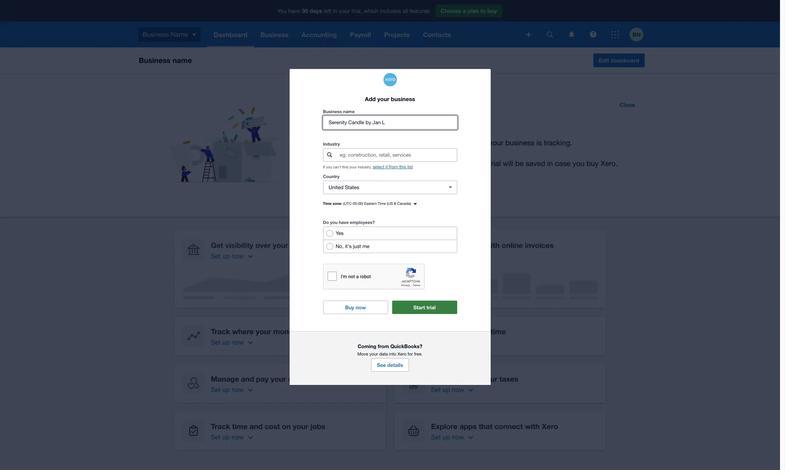Task type: describe. For each thing, give the bounding box(es) containing it.
can't
[[333, 165, 341, 169]]

no,
[[336, 244, 344, 249]]

yes
[[336, 231, 344, 236]]

coming
[[358, 344, 376, 350]]

you for have
[[330, 220, 338, 225]]

me
[[363, 244, 370, 249]]

start trial
[[414, 305, 436, 311]]

business
[[323, 109, 342, 114]]

start trial button
[[392, 301, 457, 314]]

no, it's just me
[[336, 244, 370, 249]]

eastern
[[364, 202, 377, 206]]

05:00)
[[353, 202, 363, 206]]

it's
[[345, 244, 352, 249]]

start
[[414, 305, 425, 311]]

you for can't
[[326, 165, 332, 169]]

Business name field
[[323, 116, 457, 129]]

if
[[323, 165, 325, 169]]

see details button
[[371, 359, 409, 372]]

time inside the time zone: (utc-05:00) eastern time (us & canada)
[[378, 202, 386, 206]]

find
[[342, 165, 348, 169]]

Industry field
[[339, 149, 457, 162]]

employees?
[[350, 220, 375, 225]]

clear image
[[444, 181, 457, 194]]

do you have employees? group
[[323, 227, 457, 253]]

have
[[339, 220, 349, 225]]

move
[[358, 352, 368, 357]]

do you have employees?
[[323, 220, 375, 225]]

buy now
[[345, 305, 366, 311]]

&
[[394, 202, 396, 206]]

business
[[391, 95, 415, 102]]

coming from quickbooks? move your data into xero for free.
[[358, 344, 423, 357]]

(us
[[387, 202, 393, 206]]

select
[[373, 165, 384, 170]]

(utc-
[[343, 202, 353, 206]]

0 horizontal spatial time
[[323, 201, 332, 206]]

industry,
[[358, 165, 372, 169]]

your for quickbooks?
[[370, 352, 378, 357]]

industry
[[323, 141, 340, 147]]

buy now button
[[323, 301, 388, 314]]

quickbooks?
[[390, 344, 422, 350]]



Task type: locate. For each thing, give the bounding box(es) containing it.
zone:
[[333, 201, 342, 206]]

you right if
[[326, 165, 332, 169]]

1 horizontal spatial time
[[378, 202, 386, 206]]

you right do
[[330, 220, 338, 225]]

country
[[323, 174, 340, 179]]

select it from this list button
[[373, 165, 413, 170]]

see details
[[377, 362, 403, 368]]

0 vertical spatial from
[[389, 165, 398, 170]]

from up data
[[378, 344, 389, 350]]

for
[[408, 352, 413, 357]]

data
[[379, 352, 388, 357]]

name
[[343, 109, 355, 114]]

buy
[[345, 305, 354, 311]]

time left (us
[[378, 202, 386, 206]]

Country field
[[323, 181, 441, 194]]

your right find
[[350, 165, 357, 169]]

you
[[326, 165, 332, 169], [330, 220, 338, 225]]

your left data
[[370, 352, 378, 357]]

into
[[389, 352, 396, 357]]

search icon image
[[327, 153, 332, 158]]

from
[[389, 165, 398, 170], [378, 344, 389, 350]]

your for can't
[[350, 165, 357, 169]]

xero
[[398, 352, 407, 357]]

see
[[377, 362, 386, 368]]

business name
[[323, 109, 355, 114]]

0 vertical spatial your
[[377, 95, 389, 102]]

from right it
[[389, 165, 398, 170]]

list
[[408, 165, 413, 170]]

time
[[323, 201, 332, 206], [378, 202, 386, 206]]

2 vertical spatial your
[[370, 352, 378, 357]]

trial
[[427, 305, 436, 311]]

just
[[353, 244, 361, 249]]

you inside if you can't find your industry, select it from this list
[[326, 165, 332, 169]]

xero image
[[383, 73, 397, 87]]

1 vertical spatial from
[[378, 344, 389, 350]]

your
[[377, 95, 389, 102], [350, 165, 357, 169], [370, 352, 378, 357]]

canada)
[[397, 202, 411, 206]]

add your business
[[365, 95, 415, 102]]

add
[[365, 95, 376, 102]]

0 vertical spatial you
[[326, 165, 332, 169]]

this
[[399, 165, 406, 170]]

your inside if you can't find your industry, select it from this list
[[350, 165, 357, 169]]

free.
[[414, 352, 423, 357]]

do
[[323, 220, 329, 225]]

now
[[356, 305, 366, 311]]

it
[[386, 165, 388, 170]]

from inside coming from quickbooks? move your data into xero for free.
[[378, 344, 389, 350]]

if you can't find your industry, select it from this list
[[323, 165, 413, 170]]

details
[[387, 362, 403, 368]]

your right add
[[377, 95, 389, 102]]

1 vertical spatial your
[[350, 165, 357, 169]]

time zone: (utc-05:00) eastern time (us & canada)
[[323, 201, 411, 206]]

your inside coming from quickbooks? move your data into xero for free.
[[370, 352, 378, 357]]

time left zone:
[[323, 201, 332, 206]]

1 vertical spatial you
[[330, 220, 338, 225]]



Task type: vqa. For each thing, say whether or not it's contained in the screenshot.
the your within "If you can't find your industry, select it from this list"
no



